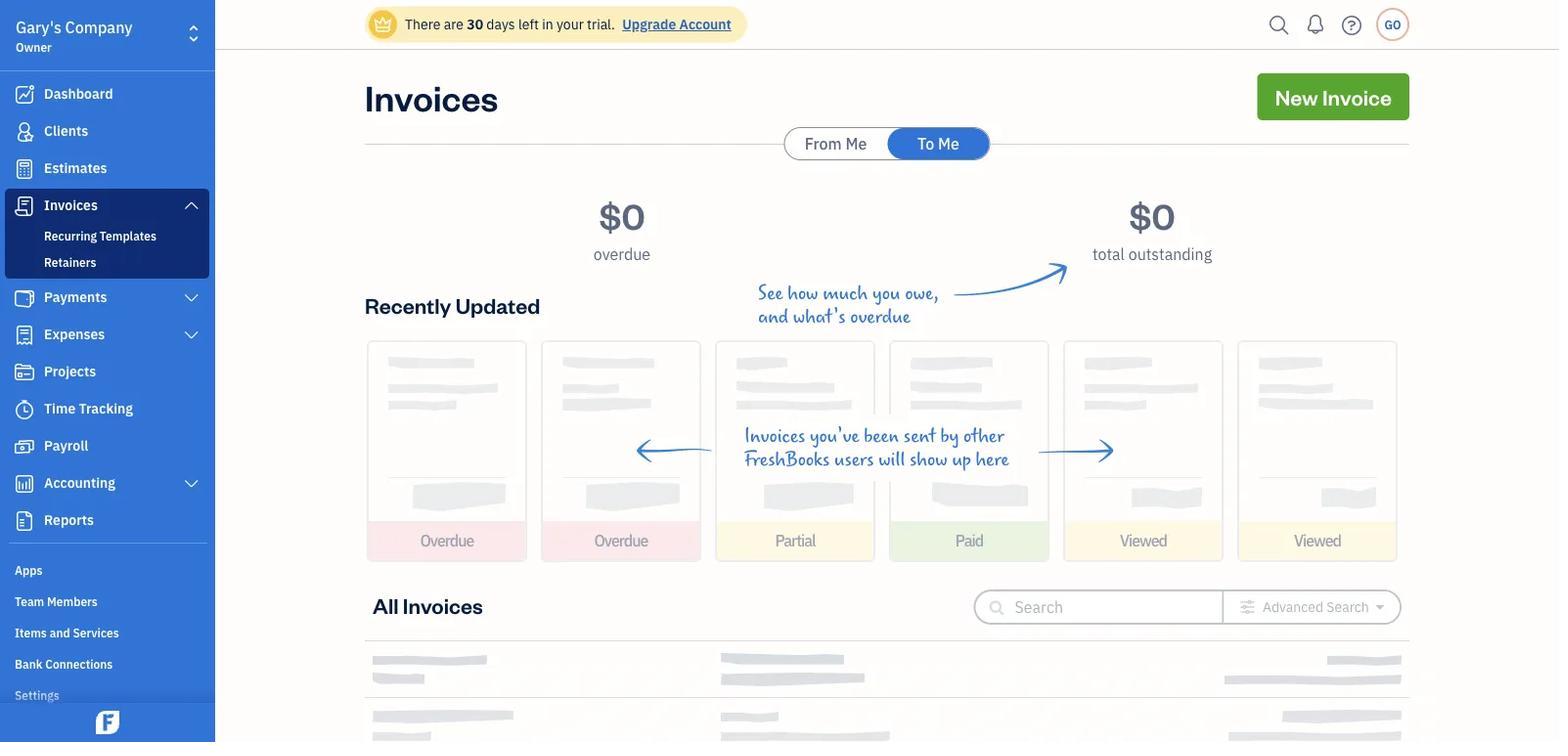 Task type: locate. For each thing, give the bounding box(es) containing it.
clients link
[[5, 114, 209, 150]]

chevron large down image up recurring templates link
[[183, 198, 201, 213]]

1 $0 from the left
[[599, 192, 645, 238]]

items and services
[[15, 625, 119, 641]]

1 horizontal spatial and
[[758, 306, 789, 328]]

1 chevron large down image from the top
[[183, 198, 201, 213]]

chart image
[[13, 475, 36, 494]]

1 horizontal spatial $0
[[1129, 192, 1176, 238]]

1 horizontal spatial viewed
[[1294, 531, 1341, 551]]

account
[[680, 15, 732, 33]]

estimates link
[[5, 152, 209, 187]]

and
[[758, 306, 789, 328], [50, 625, 70, 641]]

$0 inside $0 overdue
[[599, 192, 645, 238]]

me right from
[[846, 134, 867, 154]]

you've
[[810, 426, 860, 447]]

by
[[941, 426, 959, 447]]

invoices
[[365, 73, 498, 120], [44, 196, 98, 214], [745, 426, 806, 447], [403, 591, 483, 619]]

bank connections
[[15, 657, 113, 672]]

1 horizontal spatial me
[[938, 134, 960, 154]]

tracking
[[79, 400, 133, 418]]

0 horizontal spatial me
[[846, 134, 867, 154]]

from me
[[805, 134, 867, 154]]

payroll
[[44, 437, 88, 455]]

team
[[15, 594, 44, 610]]

invoices link
[[5, 189, 209, 224]]

expense image
[[13, 326, 36, 345]]

chevron large down image for expenses
[[183, 328, 201, 343]]

partial
[[775, 531, 816, 551]]

3 chevron large down image from the top
[[183, 476, 201, 492]]

2 me from the left
[[938, 134, 960, 154]]

30
[[467, 15, 483, 33]]

your
[[557, 15, 584, 33]]

dashboard link
[[5, 77, 209, 113]]

dashboard image
[[13, 85, 36, 105]]

2 $0 from the left
[[1129, 192, 1176, 238]]

recurring
[[44, 228, 97, 244]]

and inside see how much you owe, and what's overdue
[[758, 306, 789, 328]]

payments link
[[5, 281, 209, 316]]

go button
[[1377, 8, 1410, 41]]

2 chevron large down image from the top
[[183, 328, 201, 343]]

me for from me
[[846, 134, 867, 154]]

chevron large down image down chevron large down icon
[[183, 328, 201, 343]]

will
[[879, 449, 905, 471]]

invoices inside invoices you've been sent by other freshbooks users will show up here
[[745, 426, 806, 447]]

payments
[[44, 288, 107, 306]]

me inside 'link'
[[846, 134, 867, 154]]

how
[[788, 283, 818, 304]]

retainers link
[[9, 250, 205, 274]]

upgrade account link
[[619, 15, 732, 33]]

chevron large down image
[[183, 291, 201, 306]]

invoices up freshbooks
[[745, 426, 806, 447]]

items and services link
[[5, 617, 209, 647]]

been
[[864, 426, 899, 447]]

search image
[[1264, 10, 1295, 40]]

$0 inside the $0 total outstanding
[[1129, 192, 1176, 238]]

0 horizontal spatial and
[[50, 625, 70, 641]]

0 horizontal spatial $0
[[599, 192, 645, 238]]

me right to
[[938, 134, 960, 154]]

2 vertical spatial chevron large down image
[[183, 476, 201, 492]]

time tracking link
[[5, 392, 209, 428]]

Search text field
[[1015, 592, 1191, 623]]

payment image
[[13, 289, 36, 308]]

invoices up recurring
[[44, 196, 98, 214]]

1 vertical spatial chevron large down image
[[183, 328, 201, 343]]

and right items
[[50, 625, 70, 641]]

0 vertical spatial chevron large down image
[[183, 198, 201, 213]]

and inside main element
[[50, 625, 70, 641]]

notifications image
[[1300, 5, 1332, 44]]

1 me from the left
[[846, 134, 867, 154]]

bank
[[15, 657, 43, 672]]

chevron large down image up 'reports' link
[[183, 476, 201, 492]]

viewed
[[1120, 531, 1167, 551], [1294, 531, 1341, 551]]

1 vertical spatial and
[[50, 625, 70, 641]]

time tracking
[[44, 400, 133, 418]]

retainers
[[44, 254, 96, 270]]

client image
[[13, 122, 36, 142]]

what's
[[793, 306, 846, 328]]

to
[[918, 134, 935, 154]]

chevron large down image for accounting
[[183, 476, 201, 492]]

owner
[[16, 39, 52, 55]]

0 horizontal spatial viewed
[[1120, 531, 1167, 551]]

chevron large down image
[[183, 198, 201, 213], [183, 328, 201, 343], [183, 476, 201, 492]]

and down see
[[758, 306, 789, 328]]

recently updated
[[365, 291, 540, 319]]

me
[[846, 134, 867, 154], [938, 134, 960, 154]]

invoices you've been sent by other freshbooks users will show up here
[[745, 426, 1009, 471]]

0 vertical spatial and
[[758, 306, 789, 328]]

$0 total outstanding
[[1093, 192, 1212, 265]]

overdue
[[594, 244, 651, 265], [850, 306, 911, 328], [420, 531, 474, 551], [594, 531, 648, 551]]

expenses link
[[5, 318, 209, 353]]

left
[[518, 15, 539, 33]]

reports
[[44, 511, 94, 529]]

there
[[405, 15, 441, 33]]

all
[[373, 591, 399, 619]]



Task type: vqa. For each thing, say whether or not it's contained in the screenshot.
Amount
no



Task type: describe. For each thing, give the bounding box(es) containing it.
$0 for $0 total outstanding
[[1129, 192, 1176, 238]]

money image
[[13, 437, 36, 457]]

invoices inside main element
[[44, 196, 98, 214]]

me for to me
[[938, 134, 960, 154]]

settings link
[[5, 680, 209, 709]]

team members
[[15, 594, 98, 610]]

gary's
[[16, 17, 61, 38]]

bank connections link
[[5, 649, 209, 678]]

projects link
[[5, 355, 209, 390]]

invoices right all
[[403, 591, 483, 619]]

up
[[952, 449, 971, 471]]

apps
[[15, 563, 43, 578]]

owe,
[[905, 283, 939, 304]]

trial.
[[587, 15, 615, 33]]

freshbooks image
[[92, 711, 123, 735]]

are
[[444, 15, 464, 33]]

other
[[964, 426, 1004, 447]]

total
[[1093, 244, 1125, 265]]

go
[[1385, 17, 1402, 32]]

recurring templates
[[44, 228, 156, 244]]

connections
[[45, 657, 113, 672]]

from me link
[[785, 128, 887, 159]]

accounting link
[[5, 467, 209, 502]]

main element
[[0, 0, 264, 743]]

outstanding
[[1129, 244, 1212, 265]]

invoices down there
[[365, 73, 498, 120]]

paid
[[956, 531, 983, 551]]

gary's company owner
[[16, 17, 133, 55]]

settings
[[15, 688, 60, 703]]

days
[[487, 15, 515, 33]]

new invoice link
[[1258, 73, 1410, 120]]

see
[[758, 283, 783, 304]]

project image
[[13, 363, 36, 383]]

to me
[[918, 134, 960, 154]]

from
[[805, 134, 842, 154]]

services
[[73, 625, 119, 641]]

crown image
[[373, 14, 393, 35]]

time
[[44, 400, 76, 418]]

report image
[[13, 512, 36, 531]]

see how much you owe, and what's overdue
[[758, 283, 939, 328]]

reports link
[[5, 504, 209, 539]]

overdue inside see how much you owe, and what's overdue
[[850, 306, 911, 328]]

go to help image
[[1337, 10, 1368, 40]]

recently
[[365, 291, 451, 319]]

dashboard
[[44, 85, 113, 103]]

templates
[[100, 228, 156, 244]]

show
[[910, 449, 948, 471]]

apps link
[[5, 555, 209, 584]]

items
[[15, 625, 47, 641]]

in
[[542, 15, 553, 33]]

recurring templates link
[[9, 224, 205, 248]]

updated
[[456, 291, 540, 319]]

users
[[834, 449, 874, 471]]

estimate image
[[13, 159, 36, 179]]

company
[[65, 17, 133, 38]]

you
[[873, 283, 901, 304]]

estimates
[[44, 159, 107, 177]]

$0 overdue
[[594, 192, 651, 265]]

expenses
[[44, 325, 105, 343]]

team members link
[[5, 586, 209, 615]]

much
[[823, 283, 868, 304]]

1 viewed from the left
[[1120, 531, 1167, 551]]

sent
[[904, 426, 936, 447]]

clients
[[44, 122, 88, 140]]

all invoices
[[373, 591, 483, 619]]

invoice
[[1323, 83, 1392, 111]]

new invoice
[[1276, 83, 1392, 111]]

projects
[[44, 362, 96, 381]]

chevron large down image for invoices
[[183, 198, 201, 213]]

invoice image
[[13, 197, 36, 216]]

new
[[1276, 83, 1318, 111]]

to me link
[[888, 128, 990, 159]]

$0 for $0 overdue
[[599, 192, 645, 238]]

timer image
[[13, 400, 36, 420]]

2 viewed from the left
[[1294, 531, 1341, 551]]

accounting
[[44, 474, 115, 492]]

upgrade
[[622, 15, 676, 33]]

here
[[976, 449, 1009, 471]]

freshbooks
[[745, 449, 830, 471]]

members
[[47, 594, 98, 610]]

there are 30 days left in your trial. upgrade account
[[405, 15, 732, 33]]



